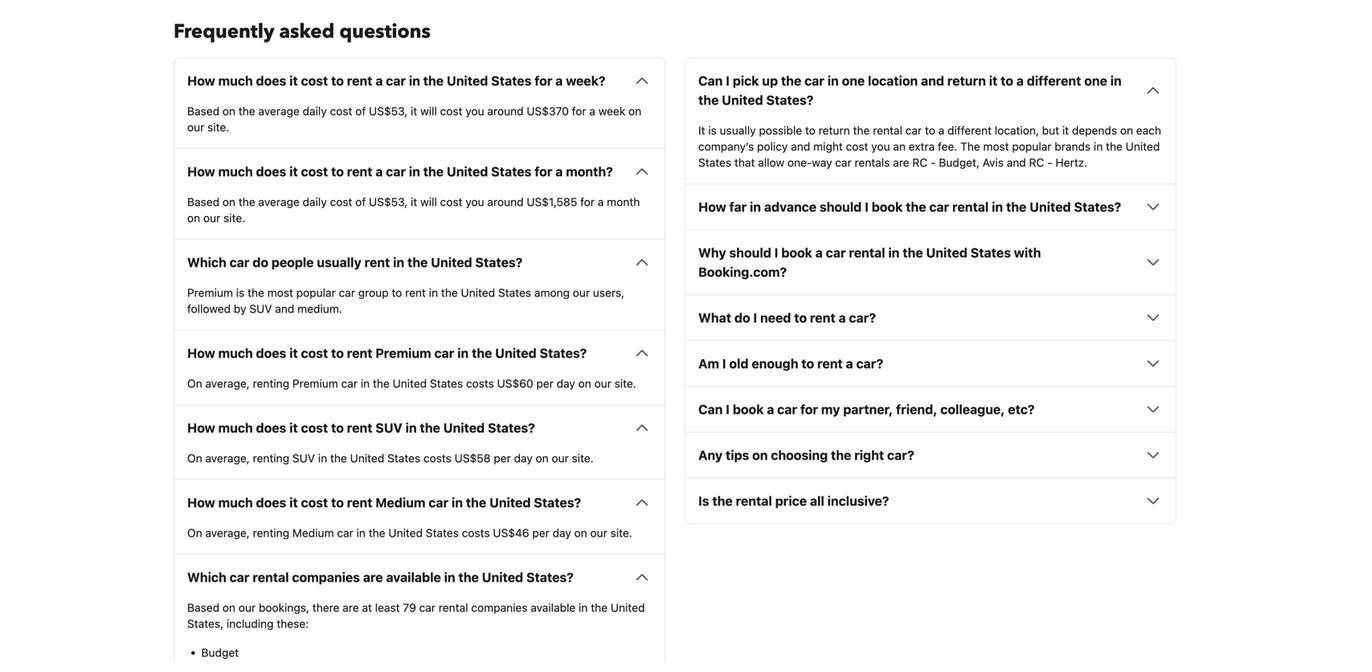 Task type: describe. For each thing, give the bounding box(es) containing it.
average, for how much does it cost to rent suv in the united states?
[[205, 452, 250, 465]]

popular inside it is usually possible to return the rental car to a different location, but it depends on each company's policy and might cost you an extra fee. the most popular brands in the united states that allow one-way car rentals are rc - budget, avis and rc - hertz.
[[1013, 140, 1052, 153]]

on inside dropdown button
[[753, 448, 768, 463]]

medium.
[[298, 302, 342, 315]]

states down how much does it cost to rent medium car in the united states? dropdown button
[[426, 527, 459, 540]]

partner,
[[844, 402, 894, 417]]

usually inside it is usually possible to return the rental car to a different location, but it depends on each company's policy and might cost you an extra fee. the most popular brands in the united states that allow one-way car rentals are rc - budget, avis and rc - hertz.
[[720, 124, 756, 137]]

cost inside it is usually possible to return the rental car to a different location, but it depends on each company's policy and might cost you an extra fee. the most popular brands in the united states that allow one-way car rentals are rc - budget, avis and rc - hertz.
[[846, 140, 869, 153]]

united inside it is usually possible to return the rental car to a different location, but it depends on each company's policy and might cost you an extra fee. the most popular brands in the united states that allow one-way car rentals are rc - budget, avis and rc - hertz.
[[1126, 140, 1161, 153]]

in inside based on our bookings, there are at least 79 car rental companies available in the united states, including these:
[[579, 601, 588, 615]]

the inside "dropdown button"
[[408, 255, 428, 270]]

rental inside based on our bookings, there are at least 79 car rental companies available in the united states, including these:
[[439, 601, 468, 615]]

which car rental companies are available in the united states?
[[187, 570, 574, 585]]

which car do people usually rent in the united states?
[[187, 255, 523, 270]]

extra
[[909, 140, 935, 153]]

available inside based on our bookings, there are at least 79 car rental companies available in the united states, including these:
[[531, 601, 576, 615]]

much for how much does it cost to rent suv in the united states?
[[218, 420, 253, 436]]

what do i need to rent a car?
[[699, 310, 877, 326]]

frequently
[[174, 18, 275, 45]]

why should i book a car rental in the united states with booking.com?
[[699, 245, 1042, 280]]

based on the average daily cost of us$53, it will cost you around us$370 for a week on our site.
[[187, 104, 642, 134]]

us$53, for month?
[[369, 195, 408, 209]]

79
[[403, 601, 416, 615]]

us$60
[[497, 377, 534, 390]]

you for week?
[[466, 104, 485, 118]]

2 one from the left
[[1085, 73, 1108, 88]]

company's
[[699, 140, 755, 153]]

average for how much does it cost to rent a car in the united states for a month?
[[259, 195, 300, 209]]

i inside dropdown button
[[723, 356, 727, 371]]

location,
[[995, 124, 1040, 137]]

1 horizontal spatial premium
[[293, 377, 338, 390]]

does for how much does it cost to rent premium car in the united states?
[[256, 346, 287, 361]]

average for how much does it cost to rent a car in the united states for a week?
[[259, 104, 300, 118]]

inclusive?
[[828, 494, 890, 509]]

in inside why should i book a car rental in the united states with booking.com?
[[889, 245, 900, 260]]

are inside which car rental companies are available in the united states? dropdown button
[[363, 570, 383, 585]]

enough
[[752, 356, 799, 371]]

1 vertical spatial day
[[514, 452, 533, 465]]

site. inside based on the average daily cost of us$53, it will cost you around us$370 for a week on our site.
[[208, 120, 229, 134]]

2 rc from the left
[[1030, 156, 1045, 169]]

depends
[[1073, 124, 1118, 137]]

how for how much does it cost to rent premium car in the united states?
[[187, 346, 215, 361]]

a left month?
[[556, 164, 563, 179]]

renting for how much does it cost to rent medium car in the united states?
[[253, 527, 290, 540]]

1 rc from the left
[[913, 156, 928, 169]]

for inside based on the average daily cost of us$53, it will cost you around us$370 for a week on our site.
[[572, 104, 587, 118]]

a inside 'can i pick up the car in one location and return it to a different one in the united states?'
[[1017, 73, 1024, 88]]

rent inside how much does it cost to rent suv in the united states? dropdown button
[[347, 420, 373, 436]]

1 vertical spatial medium
[[293, 527, 334, 540]]

any tips on choosing the right car?
[[699, 448, 915, 463]]

and right avis
[[1007, 156, 1027, 169]]

united inside 'can i pick up the car in one location and return it to a different one in the united states?'
[[722, 92, 764, 108]]

different inside 'can i pick up the car in one location and return it to a different one in the united states?'
[[1028, 73, 1082, 88]]

a inside based on the average daily cost of us$53, it will cost you around us$370 for a week on our site.
[[590, 104, 596, 118]]

up
[[763, 73, 779, 88]]

i left need
[[754, 310, 758, 326]]

to inside dropdown button
[[802, 356, 815, 371]]

asked
[[279, 18, 335, 45]]

how for how far in advance should i book the car rental in the united states?
[[699, 199, 727, 215]]

why
[[699, 245, 727, 260]]

a inside based on the average daily cost of us$53, it will cost you around us$1,585 for a month on our site.
[[598, 195, 604, 209]]

a inside dropdown button
[[846, 356, 854, 371]]

for up us$370
[[535, 73, 553, 88]]

it is usually possible to return the rental car to a different location, but it depends on each company's policy and might cost you an extra fee. the most popular brands in the united states that allow one-way car rentals are rc - budget, avis and rc - hertz.
[[699, 124, 1162, 169]]

usually inside "dropdown button"
[[317, 255, 362, 270]]

in inside "dropdown button"
[[393, 255, 405, 270]]

followed
[[187, 302, 231, 315]]

2 vertical spatial suv
[[293, 452, 315, 465]]

for up "us$1,585"
[[535, 164, 553, 179]]

rent inside "am i old enough to rent a car?" dropdown button
[[818, 356, 843, 371]]

it inside 'can i pick up the car in one location and return it to a different one in the united states?'
[[990, 73, 998, 88]]

all
[[810, 494, 825, 509]]

us$1,585
[[527, 195, 578, 209]]

rental left price
[[736, 494, 773, 509]]

am
[[699, 356, 720, 371]]

might
[[814, 140, 843, 153]]

how much does it cost to rent premium car in the united states?
[[187, 346, 587, 361]]

way
[[812, 156, 833, 169]]

and inside premium is the most popular car group to rent in the united states among our users, followed by suv and medium.
[[275, 302, 295, 315]]

on average, renting suv in the united states costs us$58 per day on our site.
[[187, 452, 594, 465]]

our inside based on the average daily cost of us$53, it will cost you around us$1,585 for a month on our site.
[[203, 211, 221, 225]]

states up "us$1,585"
[[492, 164, 532, 179]]

how for how much does it cost to rent medium car in the united states?
[[187, 495, 215, 510]]

average, for how much does it cost to rent medium car in the united states?
[[205, 527, 250, 540]]

and inside 'can i pick up the car in one location and return it to a different one in the united states?'
[[922, 73, 945, 88]]

us$46
[[493, 527, 530, 540]]

based on our bookings, there are at least 79 car rental companies available in the united states, including these:
[[187, 601, 645, 631]]

can i pick up the car in one location and return it to a different one in the united states? button
[[699, 71, 1164, 110]]

and up one-
[[791, 140, 811, 153]]

an
[[894, 140, 906, 153]]

1 - from the left
[[931, 156, 936, 169]]

i inside 'can i pick up the car in one location and return it to a different one in the united states?'
[[726, 73, 730, 88]]

car inside premium is the most popular car group to rent in the united states among our users, followed by suv and medium.
[[339, 286, 355, 299]]

most inside premium is the most popular car group to rent in the united states among our users, followed by suv and medium.
[[268, 286, 293, 299]]

rent inside how much does it cost to rent medium car in the united states? dropdown button
[[347, 495, 373, 510]]

book inside why should i book a car rental in the united states with booking.com?
[[782, 245, 813, 260]]

can i book a car for my partner, friend, colleague, etc?
[[699, 402, 1035, 417]]

how much does it cost to rent suv in the united states? button
[[187, 418, 652, 438]]

much for how much does it cost to rent a car in the united states for a month?
[[218, 164, 253, 179]]

a inside it is usually possible to return the rental car to a different location, but it depends on each company's policy and might cost you an extra fee. the most popular brands in the united states that allow one-way car rentals are rc - budget, avis and rc - hertz.
[[939, 124, 945, 137]]

allow
[[759, 156, 785, 169]]

our inside based on our bookings, there are at least 79 car rental companies available in the united states, including these:
[[239, 601, 256, 615]]

rent inside how much does it cost to rent a car in the united states for a month? dropdown button
[[347, 164, 373, 179]]

it inside it is usually possible to return the rental car to a different location, but it depends on each company's policy and might cost you an extra fee. the most popular brands in the united states that allow one-way car rentals are rc - budget, avis and rc - hertz.
[[1063, 124, 1070, 137]]

around for week?
[[488, 104, 524, 118]]

are inside based on our bookings, there are at least 79 car rental companies available in the united states, including these:
[[343, 601, 359, 615]]

questions
[[340, 18, 431, 45]]

much for how much does it cost to rent premium car in the united states?
[[218, 346, 253, 361]]

based for how much does it cost to rent a car in the united states for a week?
[[187, 104, 220, 118]]

how much does it cost to rent premium car in the united states? button
[[187, 344, 652, 363]]

any tips on choosing the right car? button
[[699, 446, 1164, 465]]

1 one from the left
[[842, 73, 865, 88]]

states,
[[187, 617, 224, 631]]

will for month?
[[421, 195, 437, 209]]

advance
[[765, 199, 817, 215]]

need
[[761, 310, 792, 326]]

return inside it is usually possible to return the rental car to a different location, but it depends on each company's policy and might cost you an extra fee. the most popular brands in the united states that allow one-way car rentals are rc - budget, avis and rc - hertz.
[[819, 124, 851, 137]]

rental up bookings,
[[253, 570, 289, 585]]

on average, renting medium car in the united states costs us$46 per day on our site.
[[187, 527, 633, 540]]

united inside why should i book a car rental in the united states with booking.com?
[[927, 245, 968, 260]]

on for how much does it cost to rent suv in the united states?
[[187, 452, 202, 465]]

daily for how much does it cost to rent a car in the united states for a week?
[[303, 104, 327, 118]]

which for which car do people usually rent in the united states?
[[187, 255, 227, 270]]

daily for how much does it cost to rent a car in the united states for a month?
[[303, 195, 327, 209]]

including
[[227, 617, 274, 631]]

states inside premium is the most popular car group to rent in the united states among our users, followed by suv and medium.
[[499, 286, 532, 299]]

companies inside dropdown button
[[292, 570, 360, 585]]

can i book a car for my partner, friend, colleague, etc? button
[[699, 400, 1164, 419]]

car inside based on our bookings, there are at least 79 car rental companies available in the united states, including these:
[[419, 601, 436, 615]]

2 vertical spatial car?
[[888, 448, 915, 463]]

on inside based on our bookings, there are at least 79 car rental companies available in the united states, including these:
[[223, 601, 236, 615]]

rent inside what do i need to rent a car? dropdown button
[[810, 310, 836, 326]]

1 vertical spatial per
[[494, 452, 511, 465]]

etc?
[[1009, 402, 1035, 417]]

am i old enough to rent a car? button
[[699, 354, 1164, 373]]

book inside 'can i book a car for my partner, friend, colleague, etc?' dropdown button
[[733, 402, 764, 417]]

why should i book a car rental in the united states with booking.com? button
[[699, 243, 1164, 282]]

i inside why should i book a car rental in the united states with booking.com?
[[775, 245, 779, 260]]

people
[[272, 255, 314, 270]]

brands
[[1055, 140, 1091, 153]]

day for how much does it cost to rent premium car in the united states?
[[557, 377, 576, 390]]

hertz.
[[1056, 156, 1088, 169]]

am i old enough to rent a car?
[[699, 356, 884, 371]]

suv inside premium is the most popular car group to rent in the united states among our users, followed by suv and medium.
[[250, 302, 272, 315]]

based for which car rental companies are available in the united states?
[[187, 601, 220, 615]]

policy
[[758, 140, 788, 153]]

around for month?
[[488, 195, 524, 209]]

is the rental price all inclusive?
[[699, 494, 890, 509]]

1 horizontal spatial should
[[820, 199, 862, 215]]

fee.
[[938, 140, 958, 153]]

price
[[776, 494, 807, 509]]

rent inside how much does it cost to rent a car in the united states for a week? dropdown button
[[347, 73, 373, 88]]

average, for how much does it cost to rent premium car in the united states?
[[205, 377, 250, 390]]

location
[[869, 73, 918, 88]]

any
[[699, 448, 723, 463]]

do inside "dropdown button"
[[253, 255, 269, 270]]

the inside based on our bookings, there are at least 79 car rental companies available in the united states, including these:
[[591, 601, 608, 615]]

how for how much does it cost to rent a car in the united states for a week?
[[187, 73, 215, 88]]

is for i
[[709, 124, 717, 137]]

a left week?
[[556, 73, 563, 88]]

users,
[[593, 286, 625, 299]]

which car rental companies are available in the united states? button
[[187, 568, 652, 587]]

friend,
[[897, 402, 938, 417]]

states inside it is usually possible to return the rental car to a different location, but it depends on each company's policy and might cost you an extra fee. the most popular brands in the united states that allow one-way car rentals are rc - budget, avis and rc - hertz.
[[699, 156, 732, 169]]

i down rentals
[[865, 199, 869, 215]]

can for can i pick up the car in one location and return it to a different one in the united states?
[[699, 73, 723, 88]]

for left the my
[[801, 402, 819, 417]]

what do i need to rent a car? button
[[699, 308, 1164, 328]]

what
[[699, 310, 732, 326]]

by
[[234, 302, 246, 315]]

you inside it is usually possible to return the rental car to a different location, but it depends on each company's policy and might cost you an extra fee. the most popular brands in the united states that allow one-way car rentals are rc - budget, avis and rc - hertz.
[[872, 140, 891, 153]]

month
[[607, 195, 640, 209]]

rental down budget,
[[953, 199, 989, 215]]



Task type: vqa. For each thing, say whether or not it's contained in the screenshot.


Task type: locate. For each thing, give the bounding box(es) containing it.
least
[[375, 601, 400, 615]]

0 vertical spatial on
[[187, 377, 202, 390]]

0 vertical spatial of
[[356, 104, 366, 118]]

can for can i book a car for my partner, friend, colleague, etc?
[[699, 402, 723, 417]]

how far in advance should i book the car rental in the united states? button
[[699, 197, 1164, 217]]

0 vertical spatial can
[[699, 73, 723, 88]]

0 vertical spatial daily
[[303, 104, 327, 118]]

states left among
[[499, 286, 532, 299]]

these:
[[277, 617, 309, 631]]

0 vertical spatial will
[[421, 104, 437, 118]]

car? right right
[[888, 448, 915, 463]]

1 vertical spatial different
[[948, 124, 992, 137]]

rental inside why should i book a car rental in the united states with booking.com?
[[849, 245, 886, 260]]

per for how much does it cost to rent medium car in the united states?
[[533, 527, 550, 540]]

0 vertical spatial renting
[[253, 377, 290, 390]]

do inside dropdown button
[[735, 310, 751, 326]]

costs for medium
[[462, 527, 490, 540]]

rc
[[913, 156, 928, 169], [1030, 156, 1045, 169]]

how far in advance should i book the car rental in the united states?
[[699, 199, 1122, 215]]

average inside based on the average daily cost of us$53, it will cost you around us$1,585 for a month on our site.
[[259, 195, 300, 209]]

car? inside dropdown button
[[857, 356, 884, 371]]

a up "can i book a car for my partner, friend, colleague, etc?"
[[846, 356, 854, 371]]

2 vertical spatial premium
[[293, 377, 338, 390]]

do right what
[[735, 310, 751, 326]]

0 vertical spatial companies
[[292, 570, 360, 585]]

0 vertical spatial different
[[1028, 73, 1082, 88]]

choosing
[[771, 448, 828, 463]]

different up but
[[1028, 73, 1082, 88]]

1 vertical spatial renting
[[253, 452, 290, 465]]

1 horizontal spatial usually
[[720, 124, 756, 137]]

1 vertical spatial most
[[268, 286, 293, 299]]

and
[[922, 73, 945, 88], [791, 140, 811, 153], [1007, 156, 1027, 169], [275, 302, 295, 315]]

you down how much does it cost to rent a car in the united states for a week? dropdown button
[[466, 104, 485, 118]]

0 vertical spatial costs
[[466, 377, 494, 390]]

a inside why should i book a car rental in the united states with booking.com?
[[816, 245, 823, 260]]

0 horizontal spatial suv
[[250, 302, 272, 315]]

rc left the hertz.
[[1030, 156, 1045, 169]]

usually up company's
[[720, 124, 756, 137]]

0 vertical spatial usually
[[720, 124, 756, 137]]

united
[[447, 73, 488, 88], [722, 92, 764, 108], [1126, 140, 1161, 153], [447, 164, 488, 179], [1030, 199, 1072, 215], [927, 245, 968, 260], [431, 255, 473, 270], [461, 286, 495, 299], [496, 346, 537, 361], [393, 377, 427, 390], [444, 420, 485, 436], [350, 452, 385, 465], [490, 495, 531, 510], [389, 527, 423, 540], [482, 570, 524, 585], [611, 601, 645, 615]]

renting for how much does it cost to rent premium car in the united states?
[[253, 377, 290, 390]]

1 vertical spatial usually
[[317, 255, 362, 270]]

united inside "dropdown button"
[[431, 255, 473, 270]]

0 horizontal spatial -
[[931, 156, 936, 169]]

daily inside based on the average daily cost of us$53, it will cost you around us$370 for a week on our site.
[[303, 104, 327, 118]]

i left "pick"
[[726, 73, 730, 88]]

0 vertical spatial premium
[[187, 286, 233, 299]]

medium
[[376, 495, 426, 510], [293, 527, 334, 540]]

1 on from the top
[[187, 377, 202, 390]]

a up fee.
[[939, 124, 945, 137]]

1 horizontal spatial popular
[[1013, 140, 1052, 153]]

rent down questions
[[347, 73, 373, 88]]

3 much from the top
[[218, 346, 253, 361]]

0 vertical spatial average,
[[205, 377, 250, 390]]

to inside 'can i pick up the car in one location and return it to a different one in the united states?'
[[1001, 73, 1014, 88]]

around left "us$1,585"
[[488, 195, 524, 209]]

colleague,
[[941, 402, 1006, 417]]

states up us$370
[[492, 73, 532, 88]]

is inside it is usually possible to return the rental car to a different location, but it depends on each company's policy and might cost you an extra fee. the most popular brands in the united states that allow one-way car rentals are rc - budget, avis and rc - hertz.
[[709, 124, 717, 137]]

1 us$53, from the top
[[369, 104, 408, 118]]

is
[[699, 494, 710, 509]]

the
[[961, 140, 981, 153]]

booking.com?
[[699, 264, 787, 280]]

a down why should i book a car rental in the united states with booking.com?
[[839, 310, 846, 326]]

in inside it is usually possible to return the rental car to a different location, but it depends on each company's policy and might cost you an extra fee. the most popular brands in the united states that allow one-way car rentals are rc - budget, avis and rc - hertz.
[[1094, 140, 1104, 153]]

us$58
[[455, 452, 491, 465]]

are down the an on the top of the page
[[894, 156, 910, 169]]

i up tips
[[726, 402, 730, 417]]

1 vertical spatial will
[[421, 195, 437, 209]]

2 on from the top
[[187, 452, 202, 465]]

day for how much does it cost to rent medium car in the united states?
[[553, 527, 572, 540]]

will inside based on the average daily cost of us$53, it will cost you around us$1,585 for a month on our site.
[[421, 195, 437, 209]]

day right us$60
[[557, 377, 576, 390]]

states inside why should i book a car rental in the united states with booking.com?
[[971, 245, 1012, 260]]

book inside the how far in advance should i book the car rental in the united states? dropdown button
[[872, 199, 903, 215]]

1 around from the top
[[488, 104, 524, 118]]

0 vertical spatial day
[[557, 377, 576, 390]]

is right the it
[[709, 124, 717, 137]]

1 vertical spatial is
[[236, 286, 245, 299]]

return
[[948, 73, 987, 88], [819, 124, 851, 137]]

2 renting from the top
[[253, 452, 290, 465]]

one-
[[788, 156, 812, 169]]

2 vertical spatial costs
[[462, 527, 490, 540]]

1 vertical spatial should
[[730, 245, 772, 260]]

0 vertical spatial medium
[[376, 495, 426, 510]]

3 does from the top
[[256, 346, 287, 361]]

2 around from the top
[[488, 195, 524, 209]]

0 vertical spatial should
[[820, 199, 862, 215]]

car?
[[850, 310, 877, 326], [857, 356, 884, 371], [888, 448, 915, 463]]

1 horizontal spatial most
[[984, 140, 1010, 153]]

us$53, inside based on the average daily cost of us$53, it will cost you around us$1,585 for a month on our site.
[[369, 195, 408, 209]]

most inside it is usually possible to return the rental car to a different location, but it depends on each company's policy and might cost you an extra fee. the most popular brands in the united states that allow one-way car rentals are rc - budget, avis and rc - hertz.
[[984, 140, 1010, 153]]

0 vertical spatial popular
[[1013, 140, 1052, 153]]

day right us$46
[[553, 527, 572, 540]]

1 vertical spatial available
[[531, 601, 576, 615]]

each
[[1137, 124, 1162, 137]]

1 horizontal spatial -
[[1048, 156, 1053, 169]]

of for how much does it cost to rent a car in the united states for a week?
[[356, 104, 366, 118]]

costs for premium
[[466, 377, 494, 390]]

of inside based on the average daily cost of us$53, it will cost you around us$1,585 for a month on our site.
[[356, 195, 366, 209]]

rental down how far in advance should i book the car rental in the united states?
[[849, 245, 886, 260]]

on
[[187, 377, 202, 390], [187, 452, 202, 465], [187, 527, 202, 540]]

states left with
[[971, 245, 1012, 260]]

far
[[730, 199, 747, 215]]

car? for am i old enough to rent a car?
[[857, 356, 884, 371]]

daily up people
[[303, 195, 327, 209]]

car? down why should i book a car rental in the united states with booking.com?
[[850, 310, 877, 326]]

0 horizontal spatial are
[[343, 601, 359, 615]]

rent up based on the average daily cost of us$53, it will cost you around us$1,585 for a month on our site.
[[347, 164, 373, 179]]

1 horizontal spatial book
[[782, 245, 813, 260]]

0 vertical spatial you
[[466, 104, 485, 118]]

daily inside based on the average daily cost of us$53, it will cost you around us$1,585 for a month on our site.
[[303, 195, 327, 209]]

premium inside premium is the most popular car group to rent in the united states among our users, followed by suv and medium.
[[187, 286, 233, 299]]

1 vertical spatial are
[[363, 570, 383, 585]]

is inside premium is the most popular car group to rent in the united states among our users, followed by suv and medium.
[[236, 286, 245, 299]]

states
[[492, 73, 532, 88], [699, 156, 732, 169], [492, 164, 532, 179], [971, 245, 1012, 260], [499, 286, 532, 299], [430, 377, 463, 390], [388, 452, 421, 465], [426, 527, 459, 540]]

does for how much does it cost to rent medium car in the united states?
[[256, 495, 287, 510]]

i
[[726, 73, 730, 88], [865, 199, 869, 215], [775, 245, 779, 260], [754, 310, 758, 326], [723, 356, 727, 371], [726, 402, 730, 417]]

1 horizontal spatial medium
[[376, 495, 426, 510]]

1 vertical spatial do
[[735, 310, 751, 326]]

2 average from the top
[[259, 195, 300, 209]]

a down questions
[[376, 73, 383, 88]]

will for week?
[[421, 104, 437, 118]]

to inside premium is the most popular car group to rent in the united states among our users, followed by suv and medium.
[[392, 286, 402, 299]]

1 horizontal spatial suv
[[293, 452, 315, 465]]

0 vertical spatial available
[[386, 570, 441, 585]]

for inside based on the average daily cost of us$53, it will cost you around us$1,585 for a month on our site.
[[581, 195, 595, 209]]

0 vertical spatial which
[[187, 255, 227, 270]]

most up avis
[[984, 140, 1010, 153]]

1 vertical spatial costs
[[424, 452, 452, 465]]

1 does from the top
[[256, 73, 287, 88]]

popular down location,
[[1013, 140, 1052, 153]]

how much does it cost to rent medium car in the united states?
[[187, 495, 581, 510]]

budget,
[[939, 156, 980, 169]]

rent
[[347, 73, 373, 88], [347, 164, 373, 179], [365, 255, 390, 270], [405, 286, 426, 299], [810, 310, 836, 326], [347, 346, 373, 361], [818, 356, 843, 371], [347, 420, 373, 436], [347, 495, 373, 510]]

rent up group
[[365, 255, 390, 270]]

in inside premium is the most popular car group to rent in the united states among our users, followed by suv and medium.
[[429, 286, 438, 299]]

3 average, from the top
[[205, 527, 250, 540]]

book down rentals
[[872, 199, 903, 215]]

0 horizontal spatial usually
[[317, 255, 362, 270]]

0 vertical spatial car?
[[850, 310, 877, 326]]

rent inside 'which car do people usually rent in the united states?' "dropdown button"
[[365, 255, 390, 270]]

a up location,
[[1017, 73, 1024, 88]]

united inside based on our bookings, there are at least 79 car rental companies available in the united states, including these:
[[611, 601, 645, 615]]

0 vertical spatial return
[[948, 73, 987, 88]]

car? for what do i need to rent a car?
[[850, 310, 877, 326]]

companies up there
[[292, 570, 360, 585]]

which inside dropdown button
[[187, 570, 227, 585]]

the inside why should i book a car rental in the united states with booking.com?
[[903, 245, 924, 260]]

right
[[855, 448, 885, 463]]

suv right by
[[250, 302, 272, 315]]

for down week?
[[572, 104, 587, 118]]

1 horizontal spatial available
[[531, 601, 576, 615]]

2 vertical spatial day
[[553, 527, 572, 540]]

can inside 'can i pick up the car in one location and return it to a different one in the united states?'
[[699, 73, 723, 88]]

companies down us$46
[[472, 601, 528, 615]]

you
[[466, 104, 485, 118], [872, 140, 891, 153], [466, 195, 485, 209]]

0 vertical spatial suv
[[250, 302, 272, 315]]

much inside how much does it cost to rent medium car in the united states? dropdown button
[[218, 495, 253, 510]]

cost
[[301, 73, 328, 88], [330, 104, 353, 118], [440, 104, 463, 118], [846, 140, 869, 153], [301, 164, 328, 179], [330, 195, 353, 209], [440, 195, 463, 209], [301, 346, 328, 361], [301, 420, 328, 436], [301, 495, 328, 510]]

1 will from the top
[[421, 104, 437, 118]]

will down how much does it cost to rent a car in the united states for a week? dropdown button
[[421, 104, 437, 118]]

1 vertical spatial us$53,
[[369, 195, 408, 209]]

0 vertical spatial per
[[537, 377, 554, 390]]

different up the
[[948, 124, 992, 137]]

us$53, for week?
[[369, 104, 408, 118]]

popular
[[1013, 140, 1052, 153], [296, 286, 336, 299]]

1 daily from the top
[[303, 104, 327, 118]]

daily down asked
[[303, 104, 327, 118]]

i left old
[[723, 356, 727, 371]]

2 of from the top
[[356, 195, 366, 209]]

rent up on average, renting suv in the united states costs us$58 per day on our site.
[[347, 420, 373, 436]]

2 vertical spatial you
[[466, 195, 485, 209]]

does for how much does it cost to rent a car in the united states for a month?
[[256, 164, 287, 179]]

2 will from the top
[[421, 195, 437, 209]]

2 horizontal spatial suv
[[376, 420, 403, 436]]

0 horizontal spatial available
[[386, 570, 441, 585]]

medium inside dropdown button
[[376, 495, 426, 510]]

2 vertical spatial average,
[[205, 527, 250, 540]]

0 horizontal spatial companies
[[292, 570, 360, 585]]

rental up the an on the top of the page
[[873, 124, 903, 137]]

1 vertical spatial suv
[[376, 420, 403, 436]]

us$53,
[[369, 104, 408, 118], [369, 195, 408, 209]]

book down advance
[[782, 245, 813, 260]]

1 which from the top
[[187, 255, 227, 270]]

can left "pick"
[[699, 73, 723, 88]]

my
[[822, 402, 841, 417]]

costs left us$46
[[462, 527, 490, 540]]

popular inside premium is the most popular car group to rent in the united states among our users, followed by suv and medium.
[[296, 286, 336, 299]]

states down 'how much does it cost to rent premium car in the united states?' dropdown button
[[430, 377, 463, 390]]

possible
[[759, 124, 803, 137]]

5 much from the top
[[218, 495, 253, 510]]

1 horizontal spatial rc
[[1030, 156, 1045, 169]]

1 of from the top
[[356, 104, 366, 118]]

that
[[735, 156, 755, 169]]

the inside based on the average daily cost of us$53, it will cost you around us$370 for a week on our site.
[[239, 104, 255, 118]]

based on the average daily cost of us$53, it will cost you around us$1,585 for a month on our site.
[[187, 195, 640, 225]]

0 vertical spatial book
[[872, 199, 903, 215]]

0 horizontal spatial one
[[842, 73, 865, 88]]

0 vertical spatial are
[[894, 156, 910, 169]]

states down company's
[[699, 156, 732, 169]]

on for how much does it cost to rent premium car in the united states?
[[187, 377, 202, 390]]

0 horizontal spatial premium
[[187, 286, 233, 299]]

us$53, inside based on the average daily cost of us$53, it will cost you around us$370 for a week on our site.
[[369, 104, 408, 118]]

will inside based on the average daily cost of us$53, it will cost you around us$370 for a week on our site.
[[421, 104, 437, 118]]

2 based from the top
[[187, 195, 220, 209]]

on inside it is usually possible to return the rental car to a different location, but it depends on each company's policy and might cost you an extra fee. the most popular brands in the united states that allow one-way car rentals are rc - budget, avis and rc - hertz.
[[1121, 124, 1134, 137]]

a up based on the average daily cost of us$53, it will cost you around us$1,585 for a month on our site.
[[376, 164, 383, 179]]

you for month?
[[466, 195, 485, 209]]

how much does it cost to rent medium car in the united states? button
[[187, 493, 652, 512]]

premium inside dropdown button
[[376, 346, 432, 361]]

1 horizontal spatial return
[[948, 73, 987, 88]]

does for how much does it cost to rent suv in the united states?
[[256, 420, 287, 436]]

how much does it cost to rent suv in the united states?
[[187, 420, 535, 436]]

group
[[358, 286, 389, 299]]

day right us$58 on the bottom left of the page
[[514, 452, 533, 465]]

0 horizontal spatial different
[[948, 124, 992, 137]]

how for how much does it cost to rent suv in the united states?
[[187, 420, 215, 436]]

book down old
[[733, 402, 764, 417]]

you up rentals
[[872, 140, 891, 153]]

average,
[[205, 377, 250, 390], [205, 452, 250, 465], [205, 527, 250, 540]]

renting for how much does it cost to rent suv in the united states?
[[253, 452, 290, 465]]

it inside based on the average daily cost of us$53, it will cost you around us$370 for a week on our site.
[[411, 104, 418, 118]]

2 which from the top
[[187, 570, 227, 585]]

our
[[187, 120, 205, 134], [203, 211, 221, 225], [573, 286, 590, 299], [595, 377, 612, 390], [552, 452, 569, 465], [591, 527, 608, 540], [239, 601, 256, 615]]

0 horizontal spatial rc
[[913, 156, 928, 169]]

are
[[894, 156, 910, 169], [363, 570, 383, 585], [343, 601, 359, 615]]

0 horizontal spatial popular
[[296, 286, 336, 299]]

our inside based on the average daily cost of us$53, it will cost you around us$370 for a week on our site.
[[187, 120, 205, 134]]

1 vertical spatial of
[[356, 195, 366, 209]]

suv
[[250, 302, 272, 315], [376, 420, 403, 436], [293, 452, 315, 465]]

month?
[[566, 164, 613, 179]]

united inside premium is the most popular car group to rent in the united states among our users, followed by suv and medium.
[[461, 286, 495, 299]]

week?
[[566, 73, 606, 88]]

5 does from the top
[[256, 495, 287, 510]]

budget
[[201, 646, 239, 660]]

which up followed
[[187, 255, 227, 270]]

suv up on average, renting suv in the united states costs us$58 per day on our site.
[[376, 420, 403, 436]]

1 vertical spatial average
[[259, 195, 300, 209]]

one left location
[[842, 73, 865, 88]]

the inside based on the average daily cost of us$53, it will cost you around us$1,585 for a month on our site.
[[239, 195, 255, 209]]

it inside based on the average daily cost of us$53, it will cost you around us$1,585 for a month on our site.
[[411, 195, 418, 209]]

per for how much does it cost to rent premium car in the united states?
[[537, 377, 554, 390]]

2 average, from the top
[[205, 452, 250, 465]]

car inside 'can i pick up the car in one location and return it to a different one in the united states?'
[[805, 73, 825, 88]]

1 vertical spatial companies
[[472, 601, 528, 615]]

usually up group
[[317, 255, 362, 270]]

one
[[842, 73, 865, 88], [1085, 73, 1108, 88]]

1 average from the top
[[259, 104, 300, 118]]

are up "at"
[[363, 570, 383, 585]]

do left people
[[253, 255, 269, 270]]

should up booking.com?
[[730, 245, 772, 260]]

but
[[1043, 124, 1060, 137]]

among
[[535, 286, 570, 299]]

which for which car rental companies are available in the united states?
[[187, 570, 227, 585]]

2 horizontal spatial are
[[894, 156, 910, 169]]

a left week
[[590, 104, 596, 118]]

0 horizontal spatial should
[[730, 245, 772, 260]]

1 vertical spatial on
[[187, 452, 202, 465]]

based inside based on the average daily cost of us$53, it will cost you around us$370 for a week on our site.
[[187, 104, 220, 118]]

popular up medium.
[[296, 286, 336, 299]]

1 vertical spatial which
[[187, 570, 227, 585]]

daily
[[303, 104, 327, 118], [303, 195, 327, 209]]

return inside 'can i pick up the car in one location and return it to a different one in the united states?'
[[948, 73, 987, 88]]

car inside "dropdown button"
[[230, 255, 250, 270]]

most down people
[[268, 286, 293, 299]]

on for how much does it cost to rent medium car in the united states?
[[187, 527, 202, 540]]

for down month?
[[581, 195, 595, 209]]

2 can from the top
[[699, 402, 723, 417]]

suv inside how much does it cost to rent suv in the united states? dropdown button
[[376, 420, 403, 436]]

states? inside 'can i pick up the car in one location and return it to a different one in the united states?'
[[767, 92, 814, 108]]

companies
[[292, 570, 360, 585], [472, 601, 528, 615]]

medium up on average, renting medium car in the united states costs us$46 per day on our site.
[[376, 495, 426, 510]]

states down how much does it cost to rent suv in the united states? dropdown button
[[388, 452, 421, 465]]

2 horizontal spatial book
[[872, 199, 903, 215]]

0 vertical spatial most
[[984, 140, 1010, 153]]

1 vertical spatial car?
[[857, 356, 884, 371]]

on
[[223, 104, 236, 118], [629, 104, 642, 118], [1121, 124, 1134, 137], [223, 195, 236, 209], [187, 211, 200, 225], [579, 377, 592, 390], [753, 448, 768, 463], [536, 452, 549, 465], [575, 527, 588, 540], [223, 601, 236, 615]]

1 vertical spatial premium
[[376, 346, 432, 361]]

rent up on average, renting premium car in the united states costs us$60 per day on our site.
[[347, 346, 373, 361]]

different inside it is usually possible to return the rental car to a different location, but it depends on each company's policy and might cost you an extra fee. the most popular brands in the united states that allow one-way car rentals are rc - budget, avis and rc - hertz.
[[948, 124, 992, 137]]

i up booking.com?
[[775, 245, 779, 260]]

should down way
[[820, 199, 862, 215]]

at
[[362, 601, 372, 615]]

much for how much does it cost to rent a car in the united states for a week?
[[218, 73, 253, 88]]

day
[[557, 377, 576, 390], [514, 452, 533, 465], [553, 527, 572, 540]]

- down 'extra'
[[931, 156, 936, 169]]

3 renting from the top
[[253, 527, 290, 540]]

car inside why should i book a car rental in the united states with booking.com?
[[826, 245, 846, 260]]

usually
[[720, 124, 756, 137], [317, 255, 362, 270]]

based
[[187, 104, 220, 118], [187, 195, 220, 209], [187, 601, 220, 615]]

based for how much does it cost to rent a car in the united states for a month?
[[187, 195, 220, 209]]

premium up followed
[[187, 286, 233, 299]]

1 horizontal spatial companies
[[472, 601, 528, 615]]

available
[[386, 570, 441, 585], [531, 601, 576, 615]]

1 vertical spatial return
[[819, 124, 851, 137]]

1 vertical spatial popular
[[296, 286, 336, 299]]

rent down on average, renting suv in the united states costs us$58 per day on our site.
[[347, 495, 373, 510]]

pick
[[733, 73, 760, 88]]

bookings,
[[259, 601, 310, 615]]

1 average, from the top
[[205, 377, 250, 390]]

car? up partner,
[[857, 356, 884, 371]]

much inside how much does it cost to rent suv in the united states? dropdown button
[[218, 420, 253, 436]]

on average, renting premium car in the united states costs us$60 per day on our site.
[[187, 377, 637, 390]]

1 vertical spatial daily
[[303, 195, 327, 209]]

of for how much does it cost to rent a car in the united states for a month?
[[356, 195, 366, 209]]

rc down 'extra'
[[913, 156, 928, 169]]

0 horizontal spatial book
[[733, 402, 764, 417]]

premium is the most popular car group to rent in the united states among our users, followed by suv and medium.
[[187, 286, 625, 315]]

site. inside based on the average daily cost of us$53, it will cost you around us$1,585 for a month on our site.
[[224, 211, 245, 225]]

rental inside it is usually possible to return the rental car to a different location, but it depends on each company's policy and might cost you an extra fee. the most popular brands in the united states that allow one-way car rentals are rc - budget, avis and rc - hertz.
[[873, 124, 903, 137]]

1 vertical spatial based
[[187, 195, 220, 209]]

is up by
[[236, 286, 245, 299]]

4 much from the top
[[218, 420, 253, 436]]

per right us$46
[[533, 527, 550, 540]]

companies inside based on our bookings, there are at least 79 car rental companies available in the united states, including these:
[[472, 601, 528, 615]]

rent inside premium is the most popular car group to rent in the united states among our users, followed by suv and medium.
[[405, 286, 426, 299]]

rent up the my
[[818, 356, 843, 371]]

most
[[984, 140, 1010, 153], [268, 286, 293, 299]]

3 on from the top
[[187, 527, 202, 540]]

states? inside "dropdown button"
[[476, 255, 523, 270]]

different
[[1028, 73, 1082, 88], [948, 124, 992, 137]]

suv down how much does it cost to rent suv in the united states?
[[293, 452, 315, 465]]

2 us$53, from the top
[[369, 195, 408, 209]]

1 vertical spatial you
[[872, 140, 891, 153]]

with
[[1015, 245, 1042, 260]]

are left "at"
[[343, 601, 359, 615]]

frequently asked questions
[[174, 18, 431, 45]]

much inside how much does it cost to rent a car in the united states for a week? dropdown button
[[218, 73, 253, 88]]

1 vertical spatial can
[[699, 402, 723, 417]]

0 horizontal spatial medium
[[293, 527, 334, 540]]

does for how much does it cost to rent a car in the united states for a week?
[[256, 73, 287, 88]]

it
[[699, 124, 706, 137]]

us$53, down how much does it cost to rent a car in the united states for a week?
[[369, 104, 408, 118]]

premium up on average, renting premium car in the united states costs us$60 per day on our site.
[[376, 346, 432, 361]]

2 vertical spatial per
[[533, 527, 550, 540]]

you inside based on the average daily cost of us$53, it will cost you around us$370 for a week on our site.
[[466, 104, 485, 118]]

per right us$60
[[537, 377, 554, 390]]

is for car
[[236, 286, 245, 299]]

per
[[537, 377, 554, 390], [494, 452, 511, 465], [533, 527, 550, 540]]

will down how much does it cost to rent a car in the united states for a month? dropdown button
[[421, 195, 437, 209]]

costs left us$60
[[466, 377, 494, 390]]

a left month
[[598, 195, 604, 209]]

0 horizontal spatial is
[[236, 286, 245, 299]]

much for how much does it cost to rent medium car in the united states?
[[218, 495, 253, 510]]

0 vertical spatial around
[[488, 104, 524, 118]]

site.
[[208, 120, 229, 134], [224, 211, 245, 225], [615, 377, 637, 390], [572, 452, 594, 465], [611, 527, 633, 540]]

1 can from the top
[[699, 73, 723, 88]]

available inside dropdown button
[[386, 570, 441, 585]]

can up any
[[699, 402, 723, 417]]

should inside why should i book a car rental in the united states with booking.com?
[[730, 245, 772, 260]]

2 does from the top
[[256, 164, 287, 179]]

based inside based on the average daily cost of us$53, it will cost you around us$1,585 for a month on our site.
[[187, 195, 220, 209]]

2 horizontal spatial premium
[[376, 346, 432, 361]]

are inside it is usually possible to return the rental car to a different location, but it depends on each company's policy and might cost you an extra fee. the most popular brands in the united states that allow one-way car rentals are rc - budget, avis and rc - hertz.
[[894, 156, 910, 169]]

how much does it cost to rent a car in the united states for a month?
[[187, 164, 613, 179]]

around inside based on the average daily cost of us$53, it will cost you around us$370 for a week on our site.
[[488, 104, 524, 118]]

2 daily from the top
[[303, 195, 327, 209]]

of down "how much does it cost to rent a car in the united states for a month?"
[[356, 195, 366, 209]]

return up the
[[948, 73, 987, 88]]

one up depends
[[1085, 73, 1108, 88]]

much inside how much does it cost to rent a car in the united states for a month? dropdown button
[[218, 164, 253, 179]]

how for how much does it cost to rent a car in the united states for a month?
[[187, 164, 215, 179]]

rent inside 'how much does it cost to rent premium car in the united states?' dropdown button
[[347, 346, 373, 361]]

how much does it cost to rent a car in the united states for a week? button
[[187, 71, 652, 90]]

per right us$58 on the bottom left of the page
[[494, 452, 511, 465]]

rent down 'which car do people usually rent in the united states?' "dropdown button"
[[405, 286, 426, 299]]

you inside based on the average daily cost of us$53, it will cost you around us$1,585 for a month on our site.
[[466, 195, 485, 209]]

0 vertical spatial average
[[259, 104, 300, 118]]

0 vertical spatial us$53,
[[369, 104, 408, 118]]

1 vertical spatial average,
[[205, 452, 250, 465]]

premium
[[187, 286, 233, 299], [376, 346, 432, 361], [293, 377, 338, 390]]

0 vertical spatial do
[[253, 255, 269, 270]]

our inside premium is the most popular car group to rent in the united states among our users, followed by suv and medium.
[[573, 286, 590, 299]]

how
[[187, 73, 215, 88], [187, 164, 215, 179], [699, 199, 727, 215], [187, 346, 215, 361], [187, 420, 215, 436], [187, 495, 215, 510]]

1 much from the top
[[218, 73, 253, 88]]

based inside based on our bookings, there are at least 79 car rental companies available in the united states, including these:
[[187, 601, 220, 615]]

week
[[599, 104, 626, 118]]

2 much from the top
[[218, 164, 253, 179]]

tips
[[726, 448, 750, 463]]

is the rental price all inclusive? button
[[699, 492, 1164, 511]]

medium up there
[[293, 527, 334, 540]]

should
[[820, 199, 862, 215], [730, 245, 772, 260]]

which up states,
[[187, 570, 227, 585]]

3 based from the top
[[187, 601, 220, 615]]

which inside "dropdown button"
[[187, 255, 227, 270]]

2 - from the left
[[1048, 156, 1053, 169]]

costs left us$58 on the bottom left of the page
[[424, 452, 452, 465]]

1 based from the top
[[187, 104, 220, 118]]

a down the enough
[[767, 402, 775, 417]]

1 vertical spatial around
[[488, 195, 524, 209]]

1 renting from the top
[[253, 377, 290, 390]]

4 does from the top
[[256, 420, 287, 436]]



